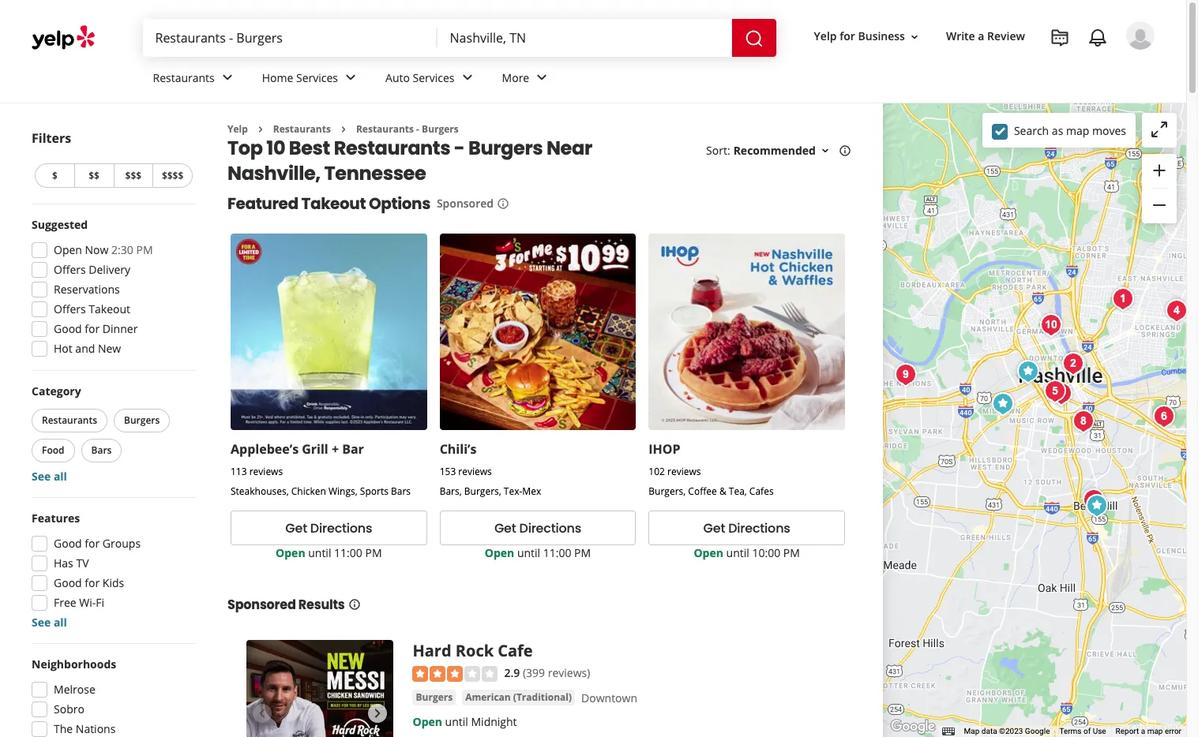 Task type: vqa. For each thing, say whether or not it's contained in the screenshot.
Sponsored for Sponsored
yes



Task type: describe. For each thing, give the bounding box(es) containing it.
free
[[54, 596, 76, 611]]

until for bars,
[[517, 546, 540, 561]]

directions for bars,
[[519, 519, 581, 538]]

2.9
[[504, 666, 520, 681]]

map region
[[733, 0, 1198, 738]]

restaurants - burgers
[[356, 122, 459, 136]]

for for groups
[[85, 536, 100, 551]]

results
[[298, 597, 345, 615]]

reviews)
[[548, 666, 591, 681]]

jack brown's beer & burger joint - germantown image
[[1036, 309, 1067, 341]]

open until 11:00 pm for +
[[276, 546, 382, 561]]

©2023
[[999, 728, 1023, 736]]

food
[[42, 444, 64, 457]]

sort:
[[706, 143, 730, 158]]

good for groups
[[54, 536, 141, 551]]

delivery
[[89, 262, 130, 277]]

reviews inside the applebee's grill + bar 113 reviews steakhouses, chicken wings, sports bars
[[249, 465, 283, 479]]

bars,
[[440, 485, 462, 499]]

gabby's burgers image
[[1068, 406, 1100, 437]]

$$$
[[125, 169, 142, 182]]

chicken
[[291, 485, 326, 499]]

Near text field
[[450, 29, 719, 47]]

$$$ button
[[113, 164, 153, 188]]

(399
[[523, 666, 545, 681]]

get directions for burgers,
[[704, 519, 791, 538]]

featured takeout options
[[228, 193, 430, 215]]

rock
[[456, 641, 494, 662]]

directions for bar
[[310, 519, 372, 538]]

group containing category
[[28, 384, 196, 485]]

sports
[[360, 485, 389, 499]]

(traditional)
[[513, 692, 572, 705]]

has
[[54, 556, 73, 571]]

home services
[[262, 70, 338, 85]]

features
[[32, 511, 80, 526]]

write a review link
[[940, 22, 1032, 51]]

see for category
[[32, 469, 51, 484]]

bare bones butcher image
[[890, 359, 922, 391]]

use
[[1093, 728, 1107, 736]]

open now 2:30 pm
[[54, 243, 153, 258]]

nashville,
[[228, 161, 321, 187]]

american (traditional)
[[465, 692, 572, 705]]

recommended
[[734, 143, 816, 158]]

and
[[75, 341, 95, 356]]

group containing suggested
[[27, 217, 196, 362]]

category
[[32, 384, 81, 399]]

group containing neighborhoods
[[27, 657, 196, 738]]

until down burgers link
[[445, 715, 468, 730]]

good for dinner
[[54, 322, 138, 337]]

error
[[1165, 728, 1182, 736]]

see all button for features
[[32, 615, 67, 630]]

1 vertical spatial restaurants link
[[273, 122, 331, 136]]

moves
[[1093, 123, 1127, 138]]

2.9 star rating image
[[413, 667, 498, 683]]

16 chevron down v2 image for recommended
[[819, 145, 832, 157]]

more link
[[489, 57, 564, 103]]

auto services
[[386, 70, 455, 85]]

business
[[858, 29, 905, 44]]

yelp for yelp for business
[[814, 29, 837, 44]]

open for ihop
[[694, 546, 724, 561]]

pm for applebee's grill + bar
[[365, 546, 382, 561]]

cledis image
[[1149, 401, 1180, 433]]

ihop link
[[649, 441, 681, 458]]

terms of use
[[1060, 728, 1107, 736]]

burgers, inside ihop 102 reviews burgers, coffee & tea, cafes
[[649, 485, 686, 499]]

chili's 153 reviews bars, burgers, tex-mex
[[440, 441, 541, 499]]

yelp for business button
[[808, 22, 927, 51]]

a for write
[[978, 29, 985, 44]]

projects image
[[1051, 28, 1070, 47]]

pm for chili's
[[574, 546, 591, 561]]

hot
[[54, 341, 72, 356]]

tennessee
[[324, 161, 426, 187]]

all for features
[[54, 615, 67, 630]]

10
[[266, 135, 285, 161]]

hard
[[413, 641, 452, 662]]

takeout for featured
[[301, 193, 366, 215]]

burgers inside top 10 best restaurants - burgers near nashville, tennessee
[[469, 135, 543, 161]]

24 chevron down v2 image for more
[[533, 68, 552, 87]]

auto services link
[[373, 57, 489, 103]]

neighborhoods
[[32, 657, 116, 672]]

hot and new
[[54, 341, 121, 356]]

$$$$
[[162, 169, 184, 182]]

brothers burger joint image
[[1078, 485, 1110, 516]]

jeremy m. image
[[1127, 21, 1155, 50]]

1 vertical spatial burgers button
[[413, 691, 456, 707]]

chili's
[[440, 441, 477, 458]]

slideshow element
[[246, 641, 394, 738]]

map for error
[[1148, 728, 1163, 736]]

melrose
[[54, 683, 95, 698]]

restaurants inside button
[[42, 414, 97, 427]]

keyboard shortcuts image
[[942, 729, 955, 737]]

sponsored for sponsored
[[437, 196, 494, 211]]

1 vertical spatial 16 info v2 image
[[348, 599, 361, 611]]

sponsored results
[[228, 597, 345, 615]]

the nations
[[54, 722, 116, 737]]

get for bar
[[285, 519, 307, 538]]

get directions link for bars,
[[440, 511, 636, 546]]

hard rock cafe image
[[246, 641, 394, 738]]

bars button
[[81, 439, 122, 463]]

top
[[228, 135, 263, 161]]

zoom out image
[[1150, 196, 1169, 215]]

expand map image
[[1150, 120, 1169, 139]]

search
[[1014, 123, 1049, 138]]

0 vertical spatial restaurants link
[[140, 57, 249, 103]]

of
[[1084, 728, 1091, 736]]

24 chevron down v2 image for auto services
[[458, 68, 477, 87]]

reviews for ihop
[[668, 465, 701, 479]]

midnight
[[471, 715, 517, 730]]

burger king image
[[1013, 356, 1044, 388]]

burgers link
[[413, 691, 456, 707]]

16 chevron down v2 image for yelp for business
[[908, 31, 921, 43]]

a for report
[[1141, 728, 1146, 736]]

for for business
[[840, 29, 855, 44]]

restaurants button
[[32, 409, 107, 433]]

until for bar
[[308, 546, 331, 561]]

for for kids
[[85, 576, 100, 591]]

terms of use link
[[1060, 728, 1107, 736]]

all for category
[[54, 469, 67, 484]]

16 chevron right v2 image
[[254, 123, 267, 136]]

none field near
[[450, 29, 719, 47]]

american (traditional) link
[[462, 691, 575, 707]]

home services link
[[249, 57, 373, 103]]

restaurants inside "business categories" element
[[153, 70, 215, 85]]

yelp for business
[[814, 29, 905, 44]]

write
[[946, 29, 975, 44]]

auto
[[386, 70, 410, 85]]

home
[[262, 70, 293, 85]]

tex-
[[504, 485, 522, 499]]

services for home services
[[296, 70, 338, 85]]

$
[[52, 169, 58, 182]]

see all for features
[[32, 615, 67, 630]]

$ button
[[35, 164, 74, 188]]

hard rock cafe image
[[1059, 348, 1091, 380]]

for for dinner
[[85, 322, 100, 337]]

1 horizontal spatial 16 info v2 image
[[497, 198, 510, 210]]

directions for burgers,
[[729, 519, 791, 538]]

reviews for chili's
[[458, 465, 492, 479]]

previous image
[[253, 705, 272, 724]]

good for good for kids
[[54, 576, 82, 591]]

16 info v2 image
[[839, 145, 852, 157]]

business categories element
[[140, 57, 1155, 103]]

the stillery image
[[1058, 348, 1089, 380]]

open until 10:00 pm
[[694, 546, 800, 561]]

chili's image
[[988, 388, 1019, 420]]

open until 11:00 pm for reviews
[[485, 546, 591, 561]]

applebee's grill + bar link
[[231, 441, 364, 458]]

best
[[289, 135, 330, 161]]



Task type: locate. For each thing, give the bounding box(es) containing it.
for
[[840, 29, 855, 44], [85, 322, 100, 337], [85, 536, 100, 551], [85, 576, 100, 591]]

until left 10:00
[[726, 546, 750, 561]]

get directions link down wings,
[[231, 511, 427, 546]]

zoom in image
[[1150, 161, 1169, 180]]

1 burgers, from the left
[[464, 485, 501, 499]]

open down "tex-"
[[485, 546, 515, 561]]

hard rock cafe link
[[413, 641, 533, 662]]

0 horizontal spatial 16 chevron down v2 image
[[819, 145, 832, 157]]

get down chicken
[[285, 519, 307, 538]]

2 vertical spatial good
[[54, 576, 82, 591]]

grill
[[302, 441, 328, 458]]

1 all from the top
[[54, 469, 67, 484]]

good up hot
[[54, 322, 82, 337]]

1 vertical spatial sponsored
[[228, 597, 296, 615]]

all down the food 'button'
[[54, 469, 67, 484]]

write a review
[[946, 29, 1025, 44]]

0 horizontal spatial a
[[978, 29, 985, 44]]

24 chevron down v2 image inside restaurants link
[[218, 68, 237, 87]]

1 vertical spatial a
[[1141, 728, 1146, 736]]

0 vertical spatial 16 chevron down v2 image
[[908, 31, 921, 43]]

1 see from the top
[[32, 469, 51, 484]]

all down free
[[54, 615, 67, 630]]

0 horizontal spatial map
[[1066, 123, 1090, 138]]

get directions for bar
[[285, 519, 372, 538]]

1 offers from the top
[[54, 262, 86, 277]]

for up wi-
[[85, 576, 100, 591]]

open down burgers link
[[413, 715, 442, 730]]

burgers down 2.9 star rating image
[[416, 692, 453, 705]]

burgers
[[422, 122, 459, 136], [469, 135, 543, 161], [124, 414, 160, 427], [416, 692, 453, 705]]

1 see all button from the top
[[32, 469, 67, 484]]

applebee's grill + bar 113 reviews steakhouses, chicken wings, sports bars
[[231, 441, 411, 499]]

open for chili's
[[485, 546, 515, 561]]

get directions link for bar
[[231, 511, 427, 546]]

open until 11:00 pm down mex
[[485, 546, 591, 561]]

2 reviews from the left
[[458, 465, 492, 479]]

3 get from the left
[[704, 519, 725, 538]]

until up results
[[308, 546, 331, 561]]

featured
[[228, 193, 298, 215]]

filters
[[32, 130, 71, 147]]

3 get directions from the left
[[704, 519, 791, 538]]

2:30
[[111, 243, 133, 258]]

sponsored right options
[[437, 196, 494, 211]]

0 vertical spatial see all button
[[32, 469, 67, 484]]

offers down reservations at the left top of page
[[54, 302, 86, 317]]

ihop 102 reviews burgers, coffee & tea, cafes
[[649, 441, 774, 499]]

0 horizontal spatial bars
[[91, 444, 112, 457]]

top 10 best restaurants - burgers near nashville, tennessee
[[228, 135, 592, 187]]

2 see all from the top
[[32, 615, 67, 630]]

Find text field
[[155, 29, 425, 47]]

suggested
[[32, 217, 88, 232]]

bars right sports
[[391, 485, 411, 499]]

the pharmacy image
[[1108, 283, 1139, 315]]

burgers, down 102
[[649, 485, 686, 499]]

2 get directions from the left
[[495, 519, 581, 538]]

see for features
[[32, 615, 51, 630]]

0 horizontal spatial get directions link
[[231, 511, 427, 546]]

0 horizontal spatial reviews
[[249, 465, 283, 479]]

yelp for yelp link
[[228, 122, 248, 136]]

$$$$ button
[[153, 164, 193, 188]]

1 good from the top
[[54, 322, 82, 337]]

1 vertical spatial map
[[1148, 728, 1163, 736]]

1 vertical spatial see all
[[32, 615, 67, 630]]

- inside top 10 best restaurants - burgers near nashville, tennessee
[[454, 135, 465, 161]]

1 horizontal spatial a
[[1141, 728, 1146, 736]]

0 horizontal spatial 16 info v2 image
[[348, 599, 361, 611]]

2 good from the top
[[54, 536, 82, 551]]

coffee
[[688, 485, 717, 499]]

restaurants link right 16 chevron right v2 image
[[273, 122, 331, 136]]

2 horizontal spatial get
[[704, 519, 725, 538]]

3 get directions link from the left
[[649, 511, 845, 546]]

until
[[308, 546, 331, 561], [517, 546, 540, 561], [726, 546, 750, 561], [445, 715, 468, 730]]

0 horizontal spatial open until 11:00 pm
[[276, 546, 382, 561]]

2 open until 11:00 pm from the left
[[485, 546, 591, 561]]

burgers, inside chili's 153 reviews bars, burgers, tex-mex
[[464, 485, 501, 499]]

0 horizontal spatial yelp
[[228, 122, 248, 136]]

0 vertical spatial see
[[32, 469, 51, 484]]

16 chevron down v2 image inside yelp for business button
[[908, 31, 921, 43]]

google image
[[887, 717, 939, 738]]

sponsored for sponsored results
[[228, 597, 296, 615]]

american
[[465, 692, 511, 705]]

1 horizontal spatial get directions link
[[440, 511, 636, 546]]

see all for category
[[32, 469, 67, 484]]

search image
[[745, 29, 764, 48]]

16 chevron down v2 image inside recommended popup button
[[819, 145, 832, 157]]

see all button for category
[[32, 469, 67, 484]]

1 directions from the left
[[310, 519, 372, 538]]

2 get from the left
[[495, 519, 516, 538]]

open for applebee's grill + bar
[[276, 546, 305, 561]]

&
[[720, 485, 727, 499]]

none field up the "home services"
[[155, 29, 425, 47]]

more
[[502, 70, 529, 85]]

2 horizontal spatial directions
[[729, 519, 791, 538]]

get
[[285, 519, 307, 538], [495, 519, 516, 538], [704, 519, 725, 538]]

the
[[54, 722, 73, 737]]

1 horizontal spatial bars
[[391, 485, 411, 499]]

1 horizontal spatial none field
[[450, 29, 719, 47]]

1 get from the left
[[285, 519, 307, 538]]

for inside yelp for business button
[[840, 29, 855, 44]]

1 vertical spatial all
[[54, 615, 67, 630]]

153
[[440, 465, 456, 479]]

stock & barrel image
[[1046, 378, 1078, 410]]

0 vertical spatial offers
[[54, 262, 86, 277]]

0 horizontal spatial -
[[416, 122, 419, 136]]

1 horizontal spatial get directions
[[495, 519, 581, 538]]

2 see all button from the top
[[32, 615, 67, 630]]

0 vertical spatial see all
[[32, 469, 67, 484]]

4 24 chevron down v2 image from the left
[[533, 68, 552, 87]]

notifications image
[[1089, 28, 1108, 47]]

reviews inside ihop 102 reviews burgers, coffee & tea, cafes
[[668, 465, 701, 479]]

wi-
[[79, 596, 96, 611]]

open up sponsored results
[[276, 546, 305, 561]]

get directions down wings,
[[285, 519, 372, 538]]

1 none field from the left
[[155, 29, 425, 47]]

None search field
[[143, 19, 779, 57]]

0 horizontal spatial services
[[296, 70, 338, 85]]

1 vertical spatial good
[[54, 536, 82, 551]]

see up the neighborhoods
[[32, 615, 51, 630]]

24 chevron down v2 image for home services
[[341, 68, 360, 87]]

tea,
[[729, 485, 747, 499]]

yelp link
[[228, 122, 248, 136]]

tv
[[76, 556, 89, 571]]

0 vertical spatial 16 info v2 image
[[497, 198, 510, 210]]

None field
[[155, 29, 425, 47], [450, 29, 719, 47]]

113
[[231, 465, 247, 479]]

1 horizontal spatial open until 11:00 pm
[[485, 546, 591, 561]]

a
[[978, 29, 985, 44], [1141, 728, 1146, 736]]

2 directions from the left
[[519, 519, 581, 538]]

0 horizontal spatial burgers,
[[464, 485, 501, 499]]

1 horizontal spatial map
[[1148, 728, 1163, 736]]

american (traditional) button
[[462, 691, 575, 707]]

1 horizontal spatial takeout
[[301, 193, 366, 215]]

1 horizontal spatial 16 chevron down v2 image
[[908, 31, 921, 43]]

burgers button down 2.9 star rating image
[[413, 691, 456, 707]]

good for good for dinner
[[54, 322, 82, 337]]

0 vertical spatial good
[[54, 322, 82, 337]]

until down mex
[[517, 546, 540, 561]]

24 chevron down v2 image left the home
[[218, 68, 237, 87]]

get directions down mex
[[495, 519, 581, 538]]

offers for offers delivery
[[54, 262, 86, 277]]

16 chevron down v2 image right business
[[908, 31, 921, 43]]

get directions up open until 10:00 pm
[[704, 519, 791, 538]]

open down suggested
[[54, 243, 82, 258]]

1 vertical spatial bars
[[391, 485, 411, 499]]

24 chevron down v2 image inside auto services link
[[458, 68, 477, 87]]

burgers, left "tex-"
[[464, 485, 501, 499]]

see all
[[32, 469, 67, 484], [32, 615, 67, 630]]

0 vertical spatial map
[[1066, 123, 1090, 138]]

for up tv
[[85, 536, 100, 551]]

bars inside button
[[91, 444, 112, 457]]

see all button down free
[[32, 615, 67, 630]]

1 horizontal spatial yelp
[[814, 29, 837, 44]]

downtown
[[581, 692, 638, 707]]

as
[[1052, 123, 1064, 138]]

24 chevron down v2 image
[[218, 68, 237, 87], [341, 68, 360, 87], [458, 68, 477, 87], [533, 68, 552, 87]]

services right auto in the top of the page
[[413, 70, 455, 85]]

none field up more link
[[450, 29, 719, 47]]

has tv
[[54, 556, 89, 571]]

group
[[1142, 154, 1177, 224], [27, 217, 196, 362], [28, 384, 196, 485], [27, 511, 196, 631], [27, 657, 196, 738]]

terms
[[1060, 728, 1082, 736]]

sobro
[[54, 702, 84, 717]]

now
[[85, 243, 109, 258]]

pm
[[136, 243, 153, 258], [365, 546, 382, 561], [574, 546, 591, 561], [784, 546, 800, 561]]

restaurants link
[[140, 57, 249, 103], [273, 122, 331, 136]]

near
[[547, 135, 592, 161]]

0 horizontal spatial burgers button
[[114, 409, 170, 433]]

bars inside the applebee's grill + bar 113 reviews steakhouses, chicken wings, sports bars
[[391, 485, 411, 499]]

0 horizontal spatial get
[[285, 519, 307, 538]]

0 horizontal spatial takeout
[[89, 302, 130, 317]]

get directions link down mex
[[440, 511, 636, 546]]

3 directions from the left
[[729, 519, 791, 538]]

user actions element
[[802, 20, 1177, 117]]

1 vertical spatial yelp
[[228, 122, 248, 136]]

new
[[98, 341, 121, 356]]

0 horizontal spatial restaurants link
[[140, 57, 249, 103]]

reviews right 153
[[458, 465, 492, 479]]

recommended button
[[734, 143, 832, 158]]

16 chevron right v2 image
[[337, 123, 350, 136]]

sponsored
[[437, 196, 494, 211], [228, 597, 296, 615]]

reviews up the coffee
[[668, 465, 701, 479]]

get for bars,
[[495, 519, 516, 538]]

reviews inside chili's 153 reviews bars, burgers, tex-mex
[[458, 465, 492, 479]]

burgers left near
[[469, 135, 543, 161]]

offers for offers takeout
[[54, 302, 86, 317]]

get directions link down tea,
[[649, 511, 845, 546]]

$$ button
[[74, 164, 113, 188]]

group containing features
[[27, 511, 196, 631]]

good up has tv
[[54, 536, 82, 551]]

takeout
[[301, 193, 366, 215], [89, 302, 130, 317]]

next image
[[369, 705, 387, 724]]

1 see all from the top
[[32, 469, 67, 484]]

2 11:00 from the left
[[543, 546, 572, 561]]

offers takeout
[[54, 302, 130, 317]]

takeout up dinner
[[89, 302, 130, 317]]

0 horizontal spatial sponsored
[[228, 597, 296, 615]]

google
[[1025, 728, 1050, 736]]

report a map error link
[[1116, 728, 1182, 736]]

2 none field from the left
[[450, 29, 719, 47]]

0 vertical spatial takeout
[[301, 193, 366, 215]]

burgers,
[[464, 485, 501, 499], [649, 485, 686, 499]]

0 horizontal spatial directions
[[310, 519, 372, 538]]

1 horizontal spatial burgers button
[[413, 691, 456, 707]]

good for kids
[[54, 576, 124, 591]]

24 chevron down v2 image right auto services
[[458, 68, 477, 87]]

data
[[982, 728, 998, 736]]

1 vertical spatial takeout
[[89, 302, 130, 317]]

pm for ihop
[[784, 546, 800, 561]]

1 horizontal spatial sponsored
[[437, 196, 494, 211]]

sponsored left results
[[228, 597, 296, 615]]

1 vertical spatial see
[[32, 615, 51, 630]]

0 vertical spatial yelp
[[814, 29, 837, 44]]

good
[[54, 322, 82, 337], [54, 536, 82, 551], [54, 576, 82, 591]]

burger republic image
[[1040, 376, 1071, 407]]

map left error
[[1148, 728, 1163, 736]]

open until midnight
[[413, 715, 517, 730]]

1 get directions link from the left
[[231, 511, 427, 546]]

10:00
[[752, 546, 781, 561]]

applebee's grill + bar image
[[1082, 490, 1113, 522]]

1 vertical spatial see all button
[[32, 615, 67, 630]]

3 reviews from the left
[[668, 465, 701, 479]]

1 horizontal spatial burgers,
[[649, 485, 686, 499]]

1 services from the left
[[296, 70, 338, 85]]

1 horizontal spatial reviews
[[458, 465, 492, 479]]

kids
[[103, 576, 124, 591]]

get for burgers,
[[704, 519, 725, 538]]

bars down restaurants button
[[91, 444, 112, 457]]

nations
[[76, 722, 116, 737]]

1 horizontal spatial get
[[495, 519, 516, 538]]

3 24 chevron down v2 image from the left
[[458, 68, 477, 87]]

good up free
[[54, 576, 82, 591]]

until for burgers,
[[726, 546, 750, 561]]

reviews
[[249, 465, 283, 479], [458, 465, 492, 479], [668, 465, 701, 479]]

directions down mex
[[519, 519, 581, 538]]

map
[[1066, 123, 1090, 138], [1148, 728, 1163, 736]]

for left business
[[840, 29, 855, 44]]

map data ©2023 google
[[964, 728, 1050, 736]]

0 vertical spatial sponsored
[[437, 196, 494, 211]]

get directions link
[[231, 511, 427, 546], [440, 511, 636, 546], [649, 511, 845, 546]]

open until 11:00 pm up results
[[276, 546, 382, 561]]

1 horizontal spatial restaurants link
[[273, 122, 331, 136]]

services for auto services
[[413, 70, 455, 85]]

2 horizontal spatial reviews
[[668, 465, 701, 479]]

yelp inside yelp for business button
[[814, 29, 837, 44]]

report a map error
[[1116, 728, 1182, 736]]

2 all from the top
[[54, 615, 67, 630]]

get directions for bars,
[[495, 519, 581, 538]]

dreamburger image
[[1161, 295, 1193, 327]]

1 horizontal spatial 11:00
[[543, 546, 572, 561]]

for down offers takeout
[[85, 322, 100, 337]]

1 vertical spatial 16 chevron down v2 image
[[819, 145, 832, 157]]

burgers button up bars button
[[114, 409, 170, 433]]

24 chevron down v2 image inside home services link
[[341, 68, 360, 87]]

2 services from the left
[[413, 70, 455, 85]]

burgers down auto services link
[[422, 122, 459, 136]]

mex
[[522, 485, 541, 499]]

1 horizontal spatial -
[[454, 135, 465, 161]]

burgers right restaurants button
[[124, 414, 160, 427]]

yelp left business
[[814, 29, 837, 44]]

16 info v2 image
[[497, 198, 510, 210], [348, 599, 361, 611]]

2.9 (399 reviews)
[[504, 666, 591, 681]]

see all down free
[[32, 615, 67, 630]]

24 chevron down v2 image left auto in the top of the page
[[341, 68, 360, 87]]

see all down the food 'button'
[[32, 469, 67, 484]]

0 vertical spatial a
[[978, 29, 985, 44]]

16 chevron down v2 image
[[908, 31, 921, 43], [819, 145, 832, 157]]

hard rock cafe
[[413, 641, 533, 662]]

2 get directions link from the left
[[440, 511, 636, 546]]

offers up reservations at the left top of page
[[54, 262, 86, 277]]

24 chevron down v2 image right more on the left top of page
[[533, 68, 552, 87]]

16 chevron down v2 image left 16 info v2 icon
[[819, 145, 832, 157]]

11:00 for reviews
[[543, 546, 572, 561]]

get directions link for burgers,
[[649, 511, 845, 546]]

dinner
[[103, 322, 138, 337]]

24 chevron down v2 image for restaurants
[[218, 68, 237, 87]]

see down the food 'button'
[[32, 469, 51, 484]]

open left 10:00
[[694, 546, 724, 561]]

burgers inside group
[[124, 414, 160, 427]]

2 burgers, from the left
[[649, 485, 686, 499]]

see all button down the food 'button'
[[32, 469, 67, 484]]

1 24 chevron down v2 image from the left
[[218, 68, 237, 87]]

directions up 10:00
[[729, 519, 791, 538]]

get down '&'
[[704, 519, 725, 538]]

1 reviews from the left
[[249, 465, 283, 479]]

get down "tex-"
[[495, 519, 516, 538]]

burgers inside burgers link
[[416, 692, 453, 705]]

reviews up steakhouses,
[[249, 465, 283, 479]]

see
[[32, 469, 51, 484], [32, 615, 51, 630]]

1 open until 11:00 pm from the left
[[276, 546, 382, 561]]

0 vertical spatial burgers button
[[114, 409, 170, 433]]

0 horizontal spatial get directions
[[285, 519, 372, 538]]

0 horizontal spatial 11:00
[[334, 546, 362, 561]]

ihop
[[649, 441, 681, 458]]

1 11:00 from the left
[[334, 546, 362, 561]]

takeout for offers
[[89, 302, 130, 317]]

takeout down tennessee
[[301, 193, 366, 215]]

services right the home
[[296, 70, 338, 85]]

reservations
[[54, 282, 120, 297]]

map right as
[[1066, 123, 1090, 138]]

1 horizontal spatial directions
[[519, 519, 581, 538]]

a right 'write'
[[978, 29, 985, 44]]

1 get directions from the left
[[285, 519, 372, 538]]

open inside group
[[54, 243, 82, 258]]

0 vertical spatial bars
[[91, 444, 112, 457]]

2 horizontal spatial get directions link
[[649, 511, 845, 546]]

directions down wings,
[[310, 519, 372, 538]]

takeout inside group
[[89, 302, 130, 317]]

0 horizontal spatial none field
[[155, 29, 425, 47]]

11:00 for +
[[334, 546, 362, 561]]

a right "report"
[[1141, 728, 1146, 736]]

restaurants link up yelp link
[[140, 57, 249, 103]]

services
[[296, 70, 338, 85], [413, 70, 455, 85]]

review
[[988, 29, 1025, 44]]

3 good from the top
[[54, 576, 82, 591]]

24 chevron down v2 image inside more link
[[533, 68, 552, 87]]

2 offers from the top
[[54, 302, 86, 317]]

map
[[964, 728, 980, 736]]

burgers button
[[114, 409, 170, 433], [413, 691, 456, 707]]

map for moves
[[1066, 123, 1090, 138]]

restaurants inside top 10 best restaurants - burgers near nashville, tennessee
[[334, 135, 450, 161]]

1 vertical spatial offers
[[54, 302, 86, 317]]

bar
[[342, 441, 364, 458]]

0 vertical spatial all
[[54, 469, 67, 484]]

none field find
[[155, 29, 425, 47]]

yelp left 16 chevron right v2 image
[[228, 122, 248, 136]]

2 horizontal spatial get directions
[[704, 519, 791, 538]]

2 see from the top
[[32, 615, 51, 630]]

11:00
[[334, 546, 362, 561], [543, 546, 572, 561]]

good for good for groups
[[54, 536, 82, 551]]

1 horizontal spatial services
[[413, 70, 455, 85]]

2 24 chevron down v2 image from the left
[[341, 68, 360, 87]]



